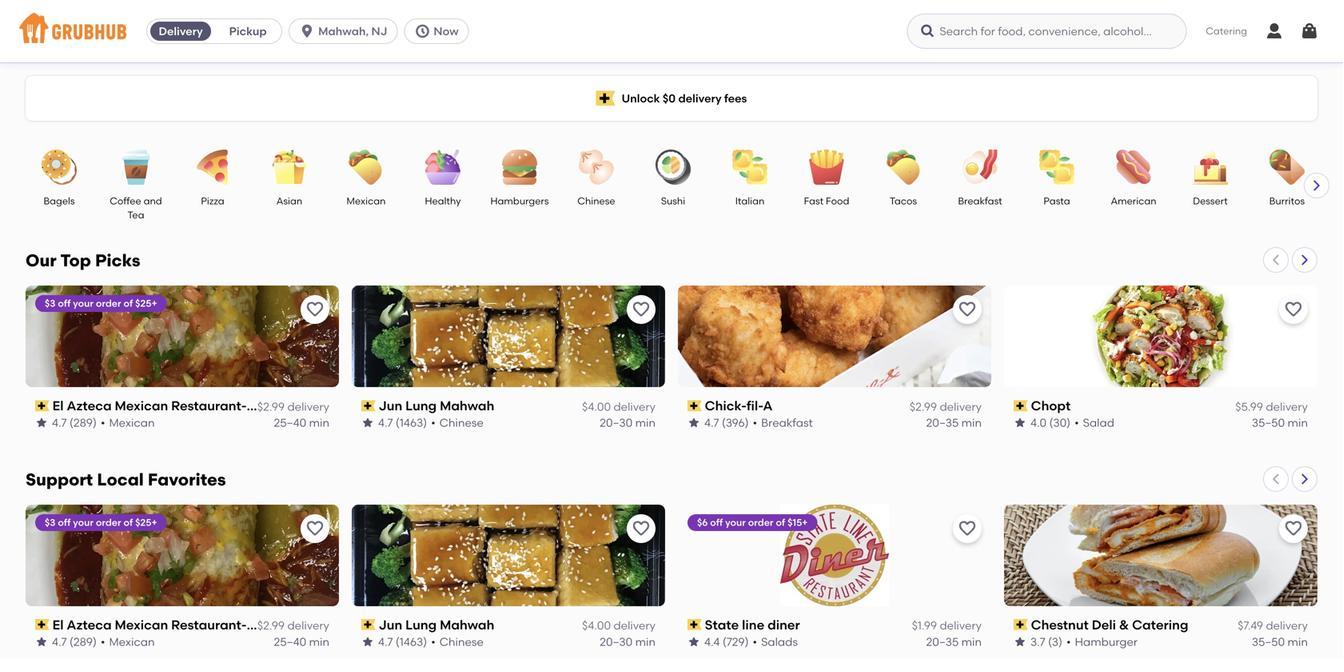 Task type: locate. For each thing, give the bounding box(es) containing it.
1 lung from the top
[[406, 398, 437, 413]]

0 vertical spatial caret left icon image
[[1270, 254, 1283, 266]]

20–35 min for our top picks
[[927, 416, 982, 430]]

svg image
[[299, 23, 315, 39], [415, 23, 431, 39]]

2 horizontal spatial svg image
[[1300, 22, 1320, 41]]

(289) for local
[[70, 635, 97, 649]]

svg image
[[1265, 22, 1284, 41], [1300, 22, 1320, 41], [920, 23, 936, 39]]

35–50 down the $5.99 delivery
[[1252, 416, 1285, 430]]

• hamburger
[[1067, 635, 1138, 649]]

1 (1463) from the top
[[396, 416, 427, 430]]

jun for our top picks
[[379, 398, 403, 413]]

0 vertical spatial 25–40 min
[[274, 416, 330, 430]]

20–35 min for support local favorites
[[927, 635, 982, 649]]

25–40 for support local favorites
[[274, 635, 307, 649]]

catering button
[[1195, 13, 1259, 49]]

2 el from the top
[[53, 617, 64, 633]]

0 vertical spatial $25+
[[135, 298, 157, 309]]

hamburger
[[1075, 635, 1138, 649]]

1 svg image from the left
[[299, 23, 315, 39]]

1 • chinese from the top
[[431, 416, 484, 430]]

$25+ down support local favorites
[[135, 517, 157, 528]]

2 svg image from the left
[[415, 23, 431, 39]]

2 25–40 from the top
[[274, 635, 307, 649]]

0 vertical spatial $4.00 delivery
[[582, 400, 656, 413]]

1 horizontal spatial svg image
[[1265, 22, 1284, 41]]

$3 down our
[[45, 298, 56, 309]]

2 jun lung mahwah from the top
[[379, 617, 495, 633]]

breakfast down breakfast image
[[958, 195, 1003, 207]]

1 horizontal spatial catering
[[1206, 25, 1248, 37]]

0 vertical spatial 4.7 (1463)
[[378, 416, 427, 430]]

0 vertical spatial 20–30
[[600, 416, 633, 430]]

1 4.7 (1463) from the top
[[378, 416, 427, 430]]

chestnut
[[1031, 617, 1089, 633]]

$5.99
[[1236, 400, 1264, 413]]

mexican
[[347, 195, 386, 207], [115, 398, 168, 413], [109, 416, 155, 430], [115, 617, 168, 633], [109, 635, 155, 649]]

25–40 min for our top picks
[[274, 416, 330, 430]]

4.7 (289) for support
[[52, 635, 97, 649]]

1 jun lung mahwah  logo image from the top
[[352, 286, 665, 387]]

chick-
[[705, 398, 747, 413]]

support local favorites
[[26, 469, 226, 490]]

20–35 min
[[927, 416, 982, 430], [927, 635, 982, 649]]

•
[[101, 416, 105, 430], [431, 416, 436, 430], [753, 416, 758, 430], [1075, 416, 1079, 430], [101, 635, 105, 649], [431, 635, 436, 649], [753, 635, 757, 649], [1067, 635, 1071, 649]]

chopt logo image
[[1005, 286, 1318, 387]]

(729)
[[723, 635, 749, 649]]

1 vertical spatial $3 off your order of $25+
[[45, 517, 157, 528]]

35–50 for our top picks
[[1252, 416, 1285, 430]]

sushi image
[[645, 150, 701, 185]]

save this restaurant image
[[306, 300, 325, 319], [958, 300, 977, 319], [958, 519, 977, 538], [1284, 519, 1304, 538]]

3.7
[[1031, 635, 1046, 649]]

min
[[309, 416, 330, 430], [636, 416, 656, 430], [962, 416, 982, 430], [1288, 416, 1308, 430], [309, 635, 330, 649], [636, 635, 656, 649], [962, 635, 982, 649], [1288, 635, 1308, 649]]

0 vertical spatial $3 off your order of $25+
[[45, 298, 157, 309]]

2 4.7 (289) from the top
[[52, 635, 97, 649]]

1 vertical spatial jun lung mahwah
[[379, 617, 495, 633]]

0 vertical spatial $4.00
[[582, 400, 611, 413]]

2 el azteca mexican restaurant-mahwah logo image from the top
[[26, 505, 339, 606]]

2 jun lung mahwah  logo image from the top
[[352, 505, 665, 606]]

caret left icon image
[[1270, 254, 1283, 266], [1270, 473, 1283, 485]]

1 horizontal spatial breakfast
[[958, 195, 1003, 207]]

$3 down support
[[45, 517, 56, 528]]

$3 off your order of $25+ for top
[[45, 298, 157, 309]]

4.7 (1463)
[[378, 416, 427, 430], [378, 635, 427, 649]]

2 $4.00 from the top
[[582, 619, 611, 632]]

american
[[1111, 195, 1157, 207]]

2 jun from the top
[[379, 617, 403, 633]]

1 vertical spatial lung
[[406, 617, 437, 633]]

1 25–40 from the top
[[274, 416, 307, 430]]

1 vertical spatial chinese
[[440, 416, 484, 430]]

1 vertical spatial 4.7 (1463)
[[378, 635, 427, 649]]

mexican image
[[338, 150, 394, 185]]

2 4.7 (1463) from the top
[[378, 635, 427, 649]]

fees
[[725, 91, 747, 105]]

1 vertical spatial el
[[53, 617, 64, 633]]

1 • mexican from the top
[[101, 416, 155, 430]]

4.7 (289)
[[52, 416, 97, 430], [52, 635, 97, 649]]

1 vertical spatial 20–35 min
[[927, 635, 982, 649]]

2 el azteca mexican restaurant-mahwah from the top
[[53, 617, 301, 633]]

your for top
[[73, 298, 94, 309]]

4.7 (289) for our
[[52, 416, 97, 430]]

lung for support local favorites
[[406, 617, 437, 633]]

$3 off your order of $25+
[[45, 298, 157, 309], [45, 517, 157, 528]]

$25+ down picks
[[135, 298, 157, 309]]

20–35
[[927, 416, 959, 430], [927, 635, 959, 649]]

1 25–40 min from the top
[[274, 416, 330, 430]]

chick-fil-a logo image
[[678, 286, 992, 387]]

0 vertical spatial jun
[[379, 398, 403, 413]]

1 caret left icon image from the top
[[1270, 254, 1283, 266]]

$0
[[663, 91, 676, 105]]

1 vertical spatial 20–30
[[600, 635, 633, 649]]

1 vertical spatial 35–50 min
[[1252, 635, 1308, 649]]

2 25–40 min from the top
[[274, 635, 330, 649]]

1 $4.00 from the top
[[582, 400, 611, 413]]

0 vertical spatial 35–50 min
[[1252, 416, 1308, 430]]

0 vertical spatial azteca
[[67, 398, 112, 413]]

1 el azteca mexican restaurant-mahwah logo image from the top
[[26, 286, 339, 387]]

1 35–50 min from the top
[[1252, 416, 1308, 430]]

save this restaurant image
[[632, 300, 651, 319], [1284, 300, 1304, 319], [306, 519, 325, 538], [632, 519, 651, 538]]

35–50
[[1252, 416, 1285, 430], [1252, 635, 1285, 649]]

1 restaurant- from the top
[[171, 398, 247, 413]]

20–30 min for our top picks
[[600, 416, 656, 430]]

0 vertical spatial chinese
[[578, 195, 616, 207]]

2 restaurant- from the top
[[171, 617, 247, 633]]

pasta
[[1044, 195, 1071, 207]]

1 jun from the top
[[379, 398, 403, 413]]

restaurant- for our top picks
[[171, 398, 247, 413]]

20–35 for picks
[[927, 416, 959, 430]]

save this restaurant button
[[301, 295, 330, 324], [627, 295, 656, 324], [953, 295, 982, 324], [1280, 295, 1308, 324], [301, 514, 330, 543], [627, 514, 656, 543], [953, 514, 982, 543], [1280, 514, 1308, 543]]

2 20–30 min from the top
[[600, 635, 656, 649]]

$2.99
[[257, 400, 285, 413], [910, 400, 937, 413], [257, 619, 285, 632]]

2 • mexican from the top
[[101, 635, 155, 649]]

star icon image
[[35, 416, 48, 429], [362, 416, 374, 429], [688, 416, 701, 429], [1014, 416, 1027, 429], [35, 636, 48, 648], [362, 636, 374, 648], [688, 636, 701, 648], [1014, 636, 1027, 648]]

1 $3 off your order of $25+ from the top
[[45, 298, 157, 309]]

1 vertical spatial $25+
[[135, 517, 157, 528]]

25–40 for our top picks
[[274, 416, 307, 430]]

2 • chinese from the top
[[431, 635, 484, 649]]

20–30 min for support local favorites
[[600, 635, 656, 649]]

$2.99 delivery
[[257, 400, 330, 413], [910, 400, 982, 413], [257, 619, 330, 632]]

jun lung mahwah  logo image for our top picks
[[352, 286, 665, 387]]

dessert
[[1193, 195, 1228, 207]]

1 vertical spatial 4.7 (289)
[[52, 635, 97, 649]]

0 vertical spatial 35–50
[[1252, 416, 1285, 430]]

1 vertical spatial 35–50
[[1252, 635, 1285, 649]]

2 $3 off your order of $25+ from the top
[[45, 517, 157, 528]]

your for local
[[73, 517, 94, 528]]

1 vertical spatial azteca
[[67, 617, 112, 633]]

1 20–35 min from the top
[[927, 416, 982, 430]]

2 lung from the top
[[406, 617, 437, 633]]

0 vertical spatial 4.7 (289)
[[52, 416, 97, 430]]

0 vertical spatial caret right icon image
[[1311, 179, 1324, 192]]

1 $25+ from the top
[[135, 298, 157, 309]]

• mexican for picks
[[101, 416, 155, 430]]

1 $3 from the top
[[45, 298, 56, 309]]

your down our top picks
[[73, 298, 94, 309]]

1 vertical spatial catering
[[1133, 617, 1189, 633]]

$3
[[45, 298, 56, 309], [45, 517, 56, 528]]

$4.00 delivery for favorites
[[582, 619, 656, 632]]

1 35–50 from the top
[[1252, 416, 1285, 430]]

mahwah, nj button
[[289, 18, 404, 44]]

chick-fil-a
[[705, 398, 773, 413]]

1 vertical spatial jun lung mahwah  logo image
[[352, 505, 665, 606]]

1 vertical spatial • chinese
[[431, 635, 484, 649]]

1 20–30 min from the top
[[600, 416, 656, 430]]

0 vertical spatial jun lung mahwah
[[379, 398, 495, 413]]

salads
[[761, 635, 798, 649]]

chinese image
[[569, 150, 625, 185]]

2 vertical spatial chinese
[[440, 635, 484, 649]]

4.0
[[1031, 416, 1047, 430]]

1 vertical spatial breakfast
[[762, 416, 813, 430]]

35–50 min down the $5.99 delivery
[[1252, 416, 1308, 430]]

0 vertical spatial jun lung mahwah  logo image
[[352, 286, 665, 387]]

restaurant- for support local favorites
[[171, 617, 247, 633]]

caret left icon image for our top picks
[[1270, 254, 1283, 266]]

2 35–50 from the top
[[1252, 635, 1285, 649]]

1 vertical spatial caret right icon image
[[1299, 254, 1312, 266]]

el azteca mexican restaurant-mahwah
[[53, 398, 301, 413], [53, 617, 301, 633]]

0 vertical spatial el azteca mexican restaurant-mahwah logo image
[[26, 286, 339, 387]]

1 vertical spatial 25–40
[[274, 635, 307, 649]]

(3)
[[1048, 635, 1063, 649]]

off right the $6
[[710, 517, 723, 528]]

20–30 for support local favorites
[[600, 635, 633, 649]]

local
[[97, 469, 144, 490]]

asian image
[[262, 150, 318, 185]]

0 vertical spatial • mexican
[[101, 416, 155, 430]]

2 caret left icon image from the top
[[1270, 473, 1283, 485]]

1 20–30 from the top
[[600, 416, 633, 430]]

0 vertical spatial el azteca mexican restaurant-mahwah
[[53, 398, 301, 413]]

jun lung mahwah  logo image
[[352, 286, 665, 387], [352, 505, 665, 606]]

svg image inside the mahwah, nj button
[[299, 23, 315, 39]]

35–50 down '$7.49 delivery'
[[1252, 635, 1285, 649]]

1 vertical spatial el azteca mexican restaurant-mahwah
[[53, 617, 301, 633]]

2 vertical spatial caret right icon image
[[1299, 473, 1312, 485]]

caret right icon image
[[1311, 179, 1324, 192], [1299, 254, 1312, 266], [1299, 473, 1312, 485]]

healthy image
[[415, 150, 471, 185]]

of for favorites
[[124, 517, 133, 528]]

chinese
[[578, 195, 616, 207], [440, 416, 484, 430], [440, 635, 484, 649]]

your down support
[[73, 517, 94, 528]]

Search for food, convenience, alcohol... search field
[[907, 14, 1187, 49]]

• chinese for support local favorites
[[431, 635, 484, 649]]

2 $25+ from the top
[[135, 517, 157, 528]]

1 vertical spatial $4.00 delivery
[[582, 619, 656, 632]]

healthy
[[425, 195, 461, 207]]

diner
[[768, 617, 800, 633]]

$3 for our
[[45, 298, 56, 309]]

35–50 for support local favorites
[[1252, 635, 1285, 649]]

1 el azteca mexican restaurant-mahwah from the top
[[53, 398, 301, 413]]

burritos image
[[1260, 150, 1316, 185]]

1 jun lung mahwah from the top
[[379, 398, 495, 413]]

0 vertical spatial 20–35 min
[[927, 416, 982, 430]]

order down 'local'
[[96, 517, 121, 528]]

(1463) for our top picks
[[396, 416, 427, 430]]

0 vertical spatial lung
[[406, 398, 437, 413]]

$6 off your order of $15+
[[697, 517, 808, 528]]

picks
[[95, 250, 140, 271]]

your
[[73, 298, 94, 309], [73, 517, 94, 528], [726, 517, 746, 528]]

$25+
[[135, 298, 157, 309], [135, 517, 157, 528]]

20–30
[[600, 416, 633, 430], [600, 635, 633, 649]]

$25+ for picks
[[135, 298, 157, 309]]

fast food image
[[799, 150, 855, 185]]

1 (289) from the top
[[70, 416, 97, 430]]

1 4.7 (289) from the top
[[52, 416, 97, 430]]

(289) for top
[[70, 416, 97, 430]]

lung
[[406, 398, 437, 413], [406, 617, 437, 633]]

of down picks
[[124, 298, 133, 309]]

svg image left now at the left top of the page
[[415, 23, 431, 39]]

0 vertical spatial el
[[53, 398, 64, 413]]

1 vertical spatial $3
[[45, 517, 56, 528]]

0 vertical spatial 20–30 min
[[600, 416, 656, 430]]

1 vertical spatial (1463)
[[396, 635, 427, 649]]

1 vertical spatial jun
[[379, 617, 403, 633]]

$4.00
[[582, 400, 611, 413], [582, 619, 611, 632]]

order down picks
[[96, 298, 121, 309]]

svg image for mahwah, nj
[[299, 23, 315, 39]]

subscription pass image
[[362, 400, 376, 411], [688, 400, 702, 411], [1014, 400, 1028, 411], [35, 619, 49, 630], [362, 619, 376, 630], [688, 619, 702, 630], [1014, 619, 1028, 630]]

2 azteca from the top
[[67, 617, 112, 633]]

25–40
[[274, 416, 307, 430], [274, 635, 307, 649]]

0 vertical spatial $3
[[45, 298, 56, 309]]

0 horizontal spatial breakfast
[[762, 416, 813, 430]]

0 vertical spatial 20–35
[[927, 416, 959, 430]]

1 vertical spatial caret left icon image
[[1270, 473, 1283, 485]]

2 35–50 min from the top
[[1252, 635, 1308, 649]]

2 20–35 min from the top
[[927, 635, 982, 649]]

$3 off your order of $25+ down 'local'
[[45, 517, 157, 528]]

$3 for support
[[45, 517, 56, 528]]

svg image inside 'now' button
[[415, 23, 431, 39]]

• chinese for our top picks
[[431, 416, 484, 430]]

2 (1463) from the top
[[396, 635, 427, 649]]

azteca for local
[[67, 617, 112, 633]]

4.0 (30)
[[1031, 416, 1071, 430]]

el azteca mexican restaurant-mahwah logo image
[[26, 286, 339, 387], [26, 505, 339, 606]]

off down top
[[58, 298, 71, 309]]

25–40 min for support local favorites
[[274, 635, 330, 649]]

25–40 min
[[274, 416, 330, 430], [274, 635, 330, 649]]

1 vertical spatial (289)
[[70, 635, 97, 649]]

grubhub plus flag logo image
[[596, 91, 616, 106]]

1 vertical spatial 20–35
[[927, 635, 959, 649]]

0 horizontal spatial svg image
[[299, 23, 315, 39]]

1 vertical spatial • mexican
[[101, 635, 155, 649]]

2 $3 from the top
[[45, 517, 56, 528]]

$3 off your order of $25+ for local
[[45, 517, 157, 528]]

1 vertical spatial 25–40 min
[[274, 635, 330, 649]]

1 el from the top
[[53, 398, 64, 413]]

1 vertical spatial $4.00
[[582, 619, 611, 632]]

2 (289) from the top
[[70, 635, 97, 649]]

italian image
[[722, 150, 778, 185]]

4.4
[[705, 635, 720, 649]]

0 vertical spatial 25–40
[[274, 416, 307, 430]]

nj
[[371, 24, 387, 38]]

chinese for picks
[[440, 416, 484, 430]]

1 horizontal spatial svg image
[[415, 23, 431, 39]]

now
[[434, 24, 459, 38]]

jun lung mahwah
[[379, 398, 495, 413], [379, 617, 495, 633]]

(1463)
[[396, 416, 427, 430], [396, 635, 427, 649]]

0 vertical spatial catering
[[1206, 25, 1248, 37]]

1 vertical spatial el azteca mexican restaurant-mahwah logo image
[[26, 505, 339, 606]]

1 vertical spatial 20–30 min
[[600, 635, 656, 649]]

1 20–35 from the top
[[927, 416, 959, 430]]

0 vertical spatial (289)
[[70, 416, 97, 430]]

35–50 min down '$7.49 delivery'
[[1252, 635, 1308, 649]]

svg image left mahwah,
[[299, 23, 315, 39]]

breakfast
[[958, 195, 1003, 207], [762, 416, 813, 430]]

el azteca mexican restaurant-mahwah logo image for favorites
[[26, 505, 339, 606]]

jun
[[379, 398, 403, 413], [379, 617, 403, 633]]

hamburgers image
[[492, 150, 548, 185]]

caret left icon image down burritos
[[1270, 254, 1283, 266]]

breakfast down a
[[762, 416, 813, 430]]

$3 off your order of $25+ down picks
[[45, 298, 157, 309]]

of down support local favorites
[[124, 517, 133, 528]]

2 20–30 from the top
[[600, 635, 633, 649]]

0 vertical spatial restaurant-
[[171, 398, 247, 413]]

azteca
[[67, 398, 112, 413], [67, 617, 112, 633]]

2 $4.00 delivery from the top
[[582, 619, 656, 632]]

0 vertical spatial (1463)
[[396, 416, 427, 430]]

caret left icon image down the $5.99 delivery
[[1270, 473, 1283, 485]]

1 azteca from the top
[[67, 398, 112, 413]]

delivery
[[679, 91, 722, 105], [287, 400, 330, 413], [614, 400, 656, 413], [940, 400, 982, 413], [1266, 400, 1308, 413], [287, 619, 330, 632], [614, 619, 656, 632], [940, 619, 982, 632], [1266, 619, 1308, 632]]

caret right icon image for our top picks
[[1299, 254, 1312, 266]]

• salad
[[1075, 416, 1115, 430]]

off down support
[[58, 517, 71, 528]]

italian
[[736, 195, 765, 207]]

0 vertical spatial breakfast
[[958, 195, 1003, 207]]

restaurant-
[[171, 398, 247, 413], [171, 617, 247, 633]]

tacos image
[[876, 150, 932, 185]]

1 vertical spatial restaurant-
[[171, 617, 247, 633]]

• mexican
[[101, 416, 155, 430], [101, 635, 155, 649]]

2 20–35 from the top
[[927, 635, 959, 649]]

tea
[[128, 209, 144, 221]]

$4.00 delivery
[[582, 400, 656, 413], [582, 619, 656, 632]]

svg image for now
[[415, 23, 431, 39]]

20–30 min
[[600, 416, 656, 430], [600, 635, 656, 649]]

1 $4.00 delivery from the top
[[582, 400, 656, 413]]

0 vertical spatial • chinese
[[431, 416, 484, 430]]



Task type: vqa. For each thing, say whether or not it's contained in the screenshot.


Task type: describe. For each thing, give the bounding box(es) containing it.
order for top
[[96, 298, 121, 309]]

of for picks
[[124, 298, 133, 309]]

off for our
[[58, 298, 71, 309]]

state
[[705, 617, 739, 633]]

el for support
[[53, 617, 64, 633]]

pickup
[[229, 24, 267, 38]]

• salads
[[753, 635, 798, 649]]

caret right icon image for support local favorites
[[1299, 473, 1312, 485]]

$1.99
[[912, 619, 937, 632]]

&
[[1120, 617, 1130, 633]]

and
[[144, 195, 162, 207]]

chestnut deli & catering logo image
[[1005, 505, 1318, 606]]

burritos
[[1270, 195, 1305, 207]]

breakfast image
[[953, 150, 1009, 185]]

state line diner logo image
[[781, 505, 889, 606]]

$4.00 delivery for picks
[[582, 400, 656, 413]]

lung for our top picks
[[406, 398, 437, 413]]

our top picks
[[26, 250, 140, 271]]

pizza image
[[185, 150, 241, 185]]

$7.49
[[1238, 619, 1264, 632]]

a
[[763, 398, 773, 413]]

support
[[26, 469, 93, 490]]

3.7 (3)
[[1031, 635, 1063, 649]]

coffee and tea
[[110, 195, 162, 221]]

unlock $0 delivery fees
[[622, 91, 747, 105]]

jun lung mahwah for our top picks
[[379, 398, 495, 413]]

american image
[[1106, 150, 1162, 185]]

fil-
[[747, 398, 763, 413]]

el azteca mexican restaurant-mahwah logo image for picks
[[26, 286, 339, 387]]

caret left icon image for support local favorites
[[1270, 473, 1283, 485]]

el for our
[[53, 398, 64, 413]]

$2.99 for support local favorites
[[257, 619, 285, 632]]

tacos
[[890, 195, 917, 207]]

bagels
[[44, 195, 75, 207]]

35–50 min for favorites
[[1252, 635, 1308, 649]]

state line diner
[[705, 617, 800, 633]]

jun lung mahwah  logo image for support local favorites
[[352, 505, 665, 606]]

chopt
[[1031, 398, 1071, 413]]

$2.99 delivery for picks
[[257, 400, 330, 413]]

$7.49 delivery
[[1238, 619, 1308, 632]]

0 horizontal spatial svg image
[[920, 23, 936, 39]]

(396)
[[722, 416, 749, 430]]

now button
[[404, 18, 476, 44]]

• breakfast
[[753, 416, 813, 430]]

our
[[26, 250, 57, 271]]

$25+ for favorites
[[135, 517, 157, 528]]

salad
[[1083, 416, 1115, 430]]

pickup button
[[214, 18, 282, 44]]

el azteca mexican restaurant-mahwah for picks
[[53, 398, 301, 413]]

jun for support local favorites
[[379, 617, 403, 633]]

mahwah,
[[318, 24, 369, 38]]

4.7 (1463) for our top picks
[[378, 416, 427, 430]]

4.4 (729)
[[705, 635, 749, 649]]

delivery
[[159, 24, 203, 38]]

$1.99 delivery
[[912, 619, 982, 632]]

(30)
[[1050, 416, 1071, 430]]

main navigation navigation
[[0, 0, 1344, 62]]

el azteca mexican restaurant-mahwah for favorites
[[53, 617, 301, 633]]

coffee and tea image
[[108, 150, 164, 185]]

$2.99 delivery for favorites
[[257, 619, 330, 632]]

4.7 (1463) for support local favorites
[[378, 635, 427, 649]]

(1463) for support local favorites
[[396, 635, 427, 649]]

20–30 for our top picks
[[600, 416, 633, 430]]

$5.99 delivery
[[1236, 400, 1308, 413]]

coffee
[[110, 195, 141, 207]]

bagels image
[[31, 150, 87, 185]]

fast food
[[804, 195, 850, 207]]

delivery button
[[147, 18, 214, 44]]

$2.99 for our top picks
[[257, 400, 285, 413]]

of left $15+
[[776, 517, 786, 528]]

$4.00 for support local favorites
[[582, 619, 611, 632]]

hamburgers
[[491, 195, 549, 207]]

• mexican for favorites
[[101, 635, 155, 649]]

catering inside button
[[1206, 25, 1248, 37]]

food
[[826, 195, 850, 207]]

deli
[[1092, 617, 1117, 633]]

20–35 for favorites
[[927, 635, 959, 649]]

pizza
[[201, 195, 224, 207]]

chinese for favorites
[[440, 635, 484, 649]]

sushi
[[661, 195, 686, 207]]

dessert image
[[1183, 150, 1239, 185]]

chestnut deli & catering
[[1031, 617, 1189, 633]]

0 horizontal spatial catering
[[1133, 617, 1189, 633]]

line
[[742, 617, 765, 633]]

jun lung mahwah for support local favorites
[[379, 617, 495, 633]]

mahwah, nj
[[318, 24, 387, 38]]

your right the $6
[[726, 517, 746, 528]]

$15+
[[788, 517, 808, 528]]

$6
[[697, 517, 708, 528]]

asian
[[277, 195, 302, 207]]

4.7 (396)
[[705, 416, 749, 430]]

favorites
[[148, 469, 226, 490]]

unlock
[[622, 91, 660, 105]]

$4.00 for our top picks
[[582, 400, 611, 413]]

order left $15+
[[748, 517, 774, 528]]

order for local
[[96, 517, 121, 528]]

top
[[60, 250, 91, 271]]

off for support
[[58, 517, 71, 528]]

azteca for top
[[67, 398, 112, 413]]

35–50 min for picks
[[1252, 416, 1308, 430]]

fast
[[804, 195, 824, 207]]

subscription pass image
[[35, 400, 49, 411]]

pasta image
[[1029, 150, 1085, 185]]



